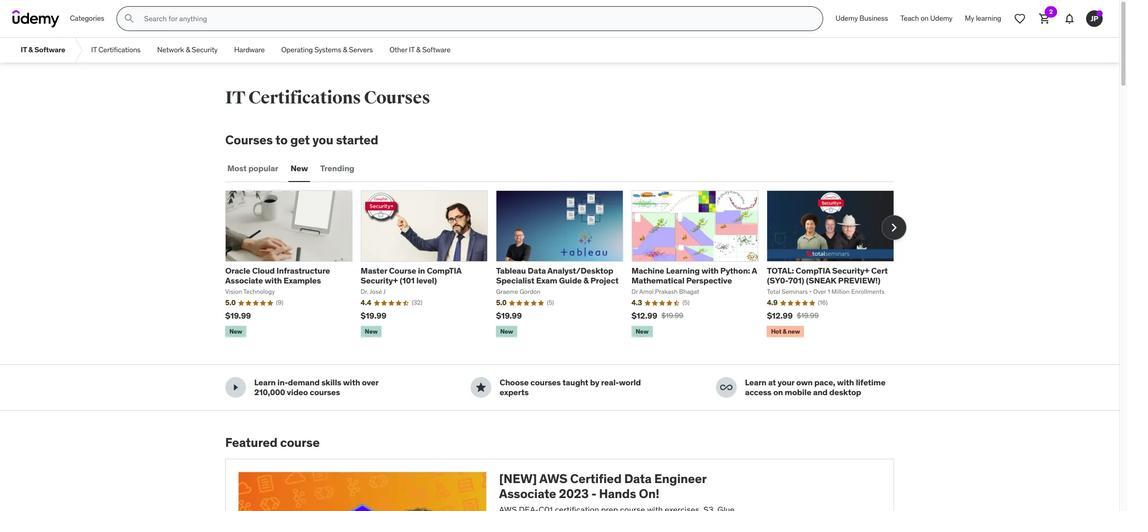 Task type: describe. For each thing, give the bounding box(es) containing it.
with inside learn at your own pace, with lifetime access on mobile and desktop
[[837, 378, 854, 388]]

other
[[389, 45, 407, 54]]

specialist
[[496, 276, 534, 286]]

courses inside "learn in-demand skills with over 210,000 video courses"
[[310, 387, 340, 398]]

master course in comptia security+ (101 level) link
[[361, 266, 462, 286]]

2023
[[559, 486, 589, 502]]

level)
[[416, 276, 437, 286]]

next image
[[886, 219, 902, 236]]

& right other
[[416, 45, 421, 54]]

aws
[[539, 471, 568, 487]]

Search for anything text field
[[142, 10, 810, 27]]

by
[[590, 378, 599, 388]]

and
[[813, 387, 828, 398]]

medium image
[[475, 382, 487, 394]]

infrastructure
[[277, 266, 330, 276]]

own
[[796, 378, 813, 388]]

machine
[[632, 266, 664, 276]]

engineer
[[654, 471, 707, 487]]

mobile
[[785, 387, 811, 398]]

in-
[[277, 378, 288, 388]]

data inside [new] aws certified data engineer associate 2023 - hands on!
[[624, 471, 652, 487]]

arrow pointing to subcategory menu links image
[[74, 38, 83, 63]]

world
[[619, 378, 641, 388]]

mathematical
[[632, 276, 685, 286]]

network & security link
[[149, 38, 226, 63]]

network & security
[[157, 45, 218, 54]]

popular
[[248, 163, 278, 174]]

it certifications courses
[[225, 87, 430, 109]]

hardware link
[[226, 38, 273, 63]]

exam
[[536, 276, 557, 286]]

on inside the teach on udemy link
[[921, 14, 929, 23]]

new
[[291, 163, 308, 174]]

tableau
[[496, 266, 526, 276]]

security+ inside "master course in comptia security+ (101 level)"
[[361, 276, 398, 286]]

[new]
[[499, 471, 537, 487]]

security+ inside total: comptia security+ cert (sy0-701) (sneak preview!)
[[832, 266, 870, 276]]

it right other
[[409, 45, 415, 54]]

[new] aws certified data engineer associate 2023 - hands on! link
[[225, 459, 894, 512]]

udemy business
[[836, 14, 888, 23]]

trending
[[320, 163, 354, 174]]

categories
[[70, 14, 104, 23]]

your
[[778, 378, 795, 388]]

project
[[591, 276, 619, 286]]

choose
[[500, 378, 529, 388]]

teach on udemy link
[[894, 6, 959, 31]]

it & software link
[[12, 38, 74, 63]]

learn for learn in-demand skills with over 210,000 video courses
[[254, 378, 276, 388]]

access
[[745, 387, 772, 398]]

udemy inside the teach on udemy link
[[930, 14, 953, 23]]

carousel element
[[225, 190, 907, 340]]

total:
[[767, 266, 794, 276]]

my learning
[[965, 14, 1001, 23]]

choose courses taught by real-world experts
[[500, 378, 641, 398]]

medium image for learn in-demand skills with over 210,000 video courses
[[229, 382, 242, 394]]

teach
[[901, 14, 919, 23]]

shopping cart with 2 items image
[[1039, 12, 1051, 25]]

operating
[[281, 45, 313, 54]]

video
[[287, 387, 308, 398]]

it for it certifications
[[91, 45, 97, 54]]

2 link
[[1032, 6, 1057, 31]]

701)
[[788, 276, 804, 286]]

python:
[[720, 266, 750, 276]]

it for it certifications courses
[[225, 87, 245, 109]]

my learning link
[[959, 6, 1008, 31]]

trending button
[[318, 156, 356, 181]]

analyst/desktop
[[547, 266, 613, 276]]

learning
[[976, 14, 1001, 23]]

comptia inside total: comptia security+ cert (sy0-701) (sneak preview!)
[[796, 266, 830, 276]]

-
[[591, 486, 596, 502]]

certifications for it certifications
[[98, 45, 141, 54]]

master
[[361, 266, 387, 276]]

hands
[[599, 486, 636, 502]]

operating systems & servers link
[[273, 38, 381, 63]]

demand
[[288, 378, 320, 388]]

& down "udemy" "image"
[[28, 45, 33, 54]]

cert
[[871, 266, 888, 276]]

1 software from the left
[[34, 45, 65, 54]]

categories button
[[64, 6, 110, 31]]

2 software from the left
[[422, 45, 451, 54]]

pace,
[[814, 378, 835, 388]]

comptia inside "master course in comptia security+ (101 level)"
[[427, 266, 462, 276]]

tableau data analyst/desktop specialist exam guide & project
[[496, 266, 619, 286]]

security
[[192, 45, 218, 54]]

learn at your own pace, with lifetime access on mobile and desktop
[[745, 378, 886, 398]]

[new] aws certified data engineer associate 2023 - hands on!
[[499, 471, 707, 502]]

notifications image
[[1063, 12, 1076, 25]]

most popular
[[227, 163, 278, 174]]



Task type: locate. For each thing, give the bounding box(es) containing it.
2
[[1049, 8, 1053, 16]]

business
[[860, 14, 888, 23]]

1 horizontal spatial security+
[[832, 266, 870, 276]]

& left security
[[186, 45, 190, 54]]

1 horizontal spatial associate
[[499, 486, 556, 502]]

it certifications
[[91, 45, 141, 54]]

0 horizontal spatial security+
[[361, 276, 398, 286]]

on!
[[639, 486, 659, 502]]

learn for learn at your own pace, with lifetime access on mobile and desktop
[[745, 378, 767, 388]]

it
[[21, 45, 27, 54], [91, 45, 97, 54], [409, 45, 415, 54], [225, 87, 245, 109]]

comptia right in
[[427, 266, 462, 276]]

tableau data analyst/desktop specialist exam guide & project link
[[496, 266, 619, 286]]

0 horizontal spatial comptia
[[427, 266, 462, 276]]

0 vertical spatial associate
[[225, 276, 263, 286]]

1 horizontal spatial comptia
[[796, 266, 830, 276]]

you
[[312, 132, 333, 148]]

courses left taught
[[530, 378, 561, 388]]

it down hardware link
[[225, 87, 245, 109]]

1 horizontal spatial courses
[[530, 378, 561, 388]]

security+ left cert
[[832, 266, 870, 276]]

courses down other
[[364, 87, 430, 109]]

1 horizontal spatial data
[[624, 471, 652, 487]]

& left servers
[[343, 45, 347, 54]]

0 horizontal spatial courses
[[225, 132, 273, 148]]

medium image left access at the bottom of page
[[720, 382, 733, 394]]

machine learning with python: a mathematical perspective link
[[632, 266, 757, 286]]

on right teach
[[921, 14, 929, 23]]

on inside learn at your own pace, with lifetime access on mobile and desktop
[[773, 387, 783, 398]]

certifications for it certifications courses
[[248, 87, 361, 109]]

2 udemy from the left
[[930, 14, 953, 23]]

courses
[[364, 87, 430, 109], [225, 132, 273, 148]]

0 horizontal spatial learn
[[254, 378, 276, 388]]

&
[[28, 45, 33, 54], [186, 45, 190, 54], [343, 45, 347, 54], [416, 45, 421, 54], [584, 276, 589, 286]]

0 horizontal spatial medium image
[[229, 382, 242, 394]]

you have alerts image
[[1097, 10, 1103, 17]]

0 horizontal spatial software
[[34, 45, 65, 54]]

1 horizontal spatial medium image
[[720, 382, 733, 394]]

0 horizontal spatial on
[[773, 387, 783, 398]]

with inside machine learning with python: a mathematical perspective
[[702, 266, 719, 276]]

with inside "learn in-demand skills with over 210,000 video courses"
[[343, 378, 360, 388]]

network
[[157, 45, 184, 54]]

other it & software link
[[381, 38, 459, 63]]

learning
[[666, 266, 700, 276]]

certifications
[[98, 45, 141, 54], [248, 87, 361, 109]]

udemy inside udemy business link
[[836, 14, 858, 23]]

machine learning with python: a mathematical perspective
[[632, 266, 757, 286]]

perspective
[[686, 276, 732, 286]]

with right "pace,"
[[837, 378, 854, 388]]

software right other
[[422, 45, 451, 54]]

udemy left the business
[[836, 14, 858, 23]]

learn
[[254, 378, 276, 388], [745, 378, 767, 388]]

comptia
[[427, 266, 462, 276], [796, 266, 830, 276]]

systems
[[314, 45, 341, 54]]

udemy image
[[12, 10, 60, 27]]

skills
[[321, 378, 341, 388]]

cloud
[[252, 266, 275, 276]]

data
[[528, 266, 546, 276], [624, 471, 652, 487]]

0 horizontal spatial courses
[[310, 387, 340, 398]]

learn in-demand skills with over 210,000 video courses
[[254, 378, 378, 398]]

certifications up courses to get you started on the top of page
[[248, 87, 361, 109]]

associate inside oracle cloud infrastructure associate with examples
[[225, 276, 263, 286]]

1 horizontal spatial software
[[422, 45, 451, 54]]

1 udemy from the left
[[836, 14, 858, 23]]

1 horizontal spatial udemy
[[930, 14, 953, 23]]

taught
[[563, 378, 588, 388]]

it down "udemy" "image"
[[21, 45, 27, 54]]

hardware
[[234, 45, 265, 54]]

over
[[362, 378, 378, 388]]

2 learn from the left
[[745, 378, 767, 388]]

software left arrow pointing to subcategory menu links 'image'
[[34, 45, 65, 54]]

data right "certified"
[[624, 471, 652, 487]]

other it & software
[[389, 45, 451, 54]]

2 medium image from the left
[[720, 382, 733, 394]]

0 vertical spatial on
[[921, 14, 929, 23]]

0 vertical spatial data
[[528, 266, 546, 276]]

1 horizontal spatial courses
[[364, 87, 430, 109]]

udemy left "my" in the right of the page
[[930, 14, 953, 23]]

it & software
[[21, 45, 65, 54]]

on left mobile
[[773, 387, 783, 398]]

master course in comptia security+ (101 level)
[[361, 266, 462, 286]]

wishlist image
[[1014, 12, 1026, 25]]

1 horizontal spatial certifications
[[248, 87, 361, 109]]

associate inside [new] aws certified data engineer associate 2023 - hands on!
[[499, 486, 556, 502]]

1 vertical spatial certifications
[[248, 87, 361, 109]]

on
[[921, 14, 929, 23], [773, 387, 783, 398]]

(sneak
[[806, 276, 836, 286]]

jp
[[1091, 14, 1098, 23]]

2 comptia from the left
[[796, 266, 830, 276]]

1 medium image from the left
[[229, 382, 242, 394]]

real-
[[601, 378, 619, 388]]

& inside tableau data analyst/desktop specialist exam guide & project
[[584, 276, 589, 286]]

oracle
[[225, 266, 250, 276]]

courses to get you started
[[225, 132, 378, 148]]

1 vertical spatial courses
[[225, 132, 273, 148]]

1 comptia from the left
[[427, 266, 462, 276]]

operating systems & servers
[[281, 45, 373, 54]]

1 horizontal spatial on
[[921, 14, 929, 23]]

certifications down submit search icon
[[98, 45, 141, 54]]

software
[[34, 45, 65, 54], [422, 45, 451, 54]]

learn left at
[[745, 378, 767, 388]]

oracle cloud infrastructure associate with examples link
[[225, 266, 330, 286]]

guide
[[559, 276, 582, 286]]

udemy business link
[[829, 6, 894, 31]]

experts
[[500, 387, 529, 398]]

1 horizontal spatial learn
[[745, 378, 767, 388]]

teach on udemy
[[901, 14, 953, 23]]

courses
[[530, 378, 561, 388], [310, 387, 340, 398]]

udemy
[[836, 14, 858, 23], [930, 14, 953, 23]]

total: comptia security+ cert (sy0-701) (sneak preview!) link
[[767, 266, 888, 286]]

courses right video on the bottom
[[310, 387, 340, 398]]

featured
[[225, 435, 277, 451]]

learn inside learn at your own pace, with lifetime access on mobile and desktop
[[745, 378, 767, 388]]

learn left in-
[[254, 378, 276, 388]]

associate
[[225, 276, 263, 286], [499, 486, 556, 502]]

course
[[389, 266, 416, 276]]

course
[[280, 435, 320, 451]]

most popular button
[[225, 156, 280, 181]]

(sy0-
[[767, 276, 788, 286]]

most
[[227, 163, 247, 174]]

1 vertical spatial on
[[773, 387, 783, 398]]

with left python:
[[702, 266, 719, 276]]

featured course
[[225, 435, 320, 451]]

medium image left the 210,000
[[229, 382, 242, 394]]

oracle cloud infrastructure associate with examples
[[225, 266, 330, 286]]

security+ left (101 at the left bottom of page
[[361, 276, 398, 286]]

0 horizontal spatial udemy
[[836, 14, 858, 23]]

1 learn from the left
[[254, 378, 276, 388]]

0 horizontal spatial associate
[[225, 276, 263, 286]]

1 vertical spatial associate
[[499, 486, 556, 502]]

(101
[[400, 276, 415, 286]]

it right arrow pointing to subcategory menu links 'image'
[[91, 45, 97, 54]]

submit search image
[[123, 12, 136, 25]]

learn inside "learn in-demand skills with over 210,000 video courses"
[[254, 378, 276, 388]]

it for it & software
[[21, 45, 27, 54]]

1 vertical spatial data
[[624, 471, 652, 487]]

my
[[965, 14, 974, 23]]

& right guide
[[584, 276, 589, 286]]

data right tableau
[[528, 266, 546, 276]]

0 vertical spatial courses
[[364, 87, 430, 109]]

courses inside choose courses taught by real-world experts
[[530, 378, 561, 388]]

0 horizontal spatial certifications
[[98, 45, 141, 54]]

with
[[702, 266, 719, 276], [265, 276, 282, 286], [343, 378, 360, 388], [837, 378, 854, 388]]

desktop
[[829, 387, 861, 398]]

security+
[[832, 266, 870, 276], [361, 276, 398, 286]]

courses up most popular
[[225, 132, 273, 148]]

data inside tableau data analyst/desktop specialist exam guide & project
[[528, 266, 546, 276]]

with left over
[[343, 378, 360, 388]]

with left examples
[[265, 276, 282, 286]]

0 vertical spatial certifications
[[98, 45, 141, 54]]

medium image for learn at your own pace, with lifetime access on mobile and desktop
[[720, 382, 733, 394]]

medium image
[[229, 382, 242, 394], [720, 382, 733, 394]]

0 horizontal spatial data
[[528, 266, 546, 276]]

new button
[[289, 156, 310, 181]]

in
[[418, 266, 425, 276]]

comptia right total:
[[796, 266, 830, 276]]

a
[[752, 266, 757, 276]]

with inside oracle cloud infrastructure associate with examples
[[265, 276, 282, 286]]

servers
[[349, 45, 373, 54]]

started
[[336, 132, 378, 148]]



Task type: vqa. For each thing, say whether or not it's contained in the screenshot.
real- in the right of the page
yes



